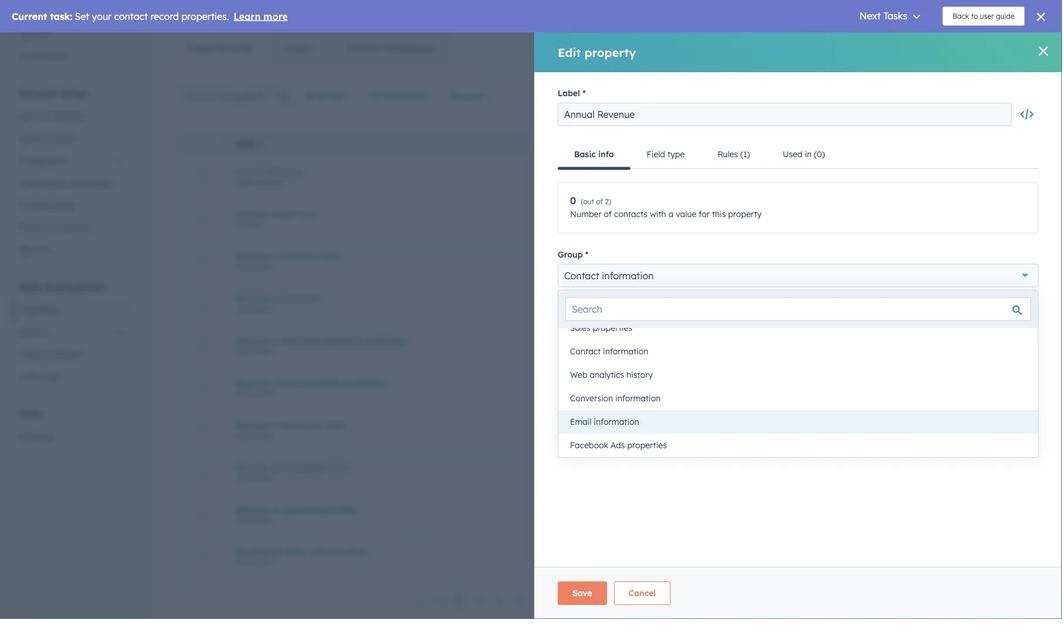 Task type: vqa. For each thing, say whether or not it's contained in the screenshot.


Task type: describe. For each thing, give the bounding box(es) containing it.
general
[[19, 28, 49, 39]]

field
[[383, 90, 401, 101]]

customer
[[279, 251, 318, 261]]

became an evangelist date date picker
[[236, 462, 349, 482]]

(0)
[[425, 43, 436, 53]]

all for all users
[[449, 91, 460, 101]]

create
[[972, 92, 994, 101]]

became a marketing qualified lead date date picker
[[236, 336, 406, 355]]

6
[[557, 595, 562, 605]]

contact information for became an opportunity date
[[542, 510, 620, 520]]

lead for became a sales qualified lead date
[[343, 378, 364, 388]]

meetings link
[[12, 425, 131, 447]]

users
[[19, 133, 40, 143]]

tab panel containing all groups
[[171, 62, 1044, 619]]

group
[[542, 140, 567, 148]]

all users button
[[442, 84, 500, 109]]

subscriber
[[279, 420, 323, 430]]

0 for became a subscriber date
[[1015, 425, 1020, 436]]

users & teams
[[19, 133, 76, 143]]

preferences
[[43, 5, 98, 17]]

account defaults
[[19, 111, 85, 121]]

meetings
[[19, 431, 54, 441]]

contact information for became a sales qualified lead date
[[542, 383, 620, 393]]

opportunity
[[284, 505, 335, 515]]

properties (155) link
[[171, 34, 268, 62]]

0 for became a customer date
[[1015, 256, 1020, 267]]

an for opportunity
[[271, 505, 282, 515]]

picker inside 'became a subscriber date date picker'
[[254, 431, 274, 440]]

annual
[[236, 167, 264, 177]]

group button
[[528, 130, 757, 156]]

downloads
[[69, 178, 112, 188]]

contact for became a subscriber date
[[542, 425, 572, 436]]

0 for became a lead date
[[1015, 299, 1020, 309]]

account setup
[[19, 87, 87, 99]]

contact for became a sales qualified lead date
[[542, 383, 572, 393]]

information for became an other lifecycle date
[[575, 552, 620, 562]]

3 button
[[493, 593, 506, 608]]

all for all field types
[[370, 90, 380, 101]]

all for all groups
[[305, 90, 316, 101]]

name
[[236, 140, 257, 148]]

11
[[662, 595, 671, 605]]

by
[[806, 140, 816, 148]]

became for became a customer date
[[236, 251, 269, 261]]

annual revenue single-line text
[[236, 167, 302, 186]]

qualified for marketing
[[323, 336, 361, 346]]

became a customer date date picker
[[236, 251, 341, 271]]

contact information for became a marketing qualified lead date
[[542, 341, 620, 351]]

contact information for became a customer date
[[542, 256, 620, 267]]

information for became a subscriber date
[[575, 425, 620, 436]]

teams
[[51, 133, 76, 143]]

information for became a marketing qualified lead date
[[575, 341, 620, 351]]

became a subscriber date date picker
[[236, 420, 345, 440]]

picker inside became a customer date date picker
[[254, 262, 274, 271]]

your preferences
[[19, 5, 98, 17]]

notifications link
[[12, 45, 131, 67]]

became for became a lead date
[[236, 293, 269, 304]]

integrations button
[[12, 149, 131, 172]]

contact information for became an evangelist date
[[542, 468, 620, 478]]

a for customer
[[271, 251, 276, 261]]

account for account defaults
[[19, 111, 50, 121]]

marketplace downloads
[[19, 178, 112, 188]]

all field types
[[370, 90, 426, 101]]

prev
[[431, 595, 449, 605]]

marketplace downloads link
[[12, 172, 131, 194]]

lifecycle
[[310, 547, 346, 557]]

became an opportunity date button
[[236, 505, 514, 515]]

9
[[617, 595, 622, 605]]

tab list containing properties (155)
[[171, 33, 453, 63]]

management
[[45, 281, 107, 293]]

11 button
[[658, 593, 675, 608]]

became for became an opportunity date
[[236, 505, 269, 515]]

became an opportunity date date picker
[[236, 505, 357, 524]]

number
[[236, 220, 263, 229]]

create property
[[972, 92, 1025, 101]]

became an other lifecycle date date picker
[[236, 547, 368, 567]]

all groups
[[305, 90, 347, 101]]

6 button
[[553, 593, 566, 608]]

properties inside the archived properties (0) link
[[383, 43, 422, 53]]

became a lead date date picker
[[236, 293, 321, 313]]

properties for properties
[[19, 304, 58, 315]]

web analytics history
[[542, 214, 625, 224]]

revenue
[[267, 167, 302, 177]]

data management
[[19, 281, 107, 293]]

line
[[258, 178, 270, 186]]

information for became a sales qualified lead date
[[575, 383, 620, 393]]

objects
[[19, 327, 48, 337]]

ascending sort. press to sort descending. element
[[260, 139, 265, 149]]

8 button
[[593, 593, 606, 608]]

tracking code link
[[12, 194, 131, 216]]

notifications
[[19, 51, 69, 61]]

5
[[537, 595, 542, 605]]

lead for became a marketing qualified lead date
[[364, 336, 384, 346]]

created by button
[[757, 130, 964, 156]]

your preferences element
[[12, 4, 131, 67]]

groups link
[[268, 34, 330, 62]]

average pageviews number
[[236, 209, 316, 229]]

(155)
[[232, 43, 252, 53]]

types
[[404, 90, 426, 101]]

10 button
[[633, 593, 651, 608]]

created
[[772, 140, 804, 148]]

a for subscriber
[[271, 420, 276, 430]]

hubspot for became an evangelist date
[[772, 468, 806, 478]]



Task type: locate. For each thing, give the bounding box(es) containing it.
lead down the became a marketing qualified lead date button
[[343, 378, 364, 388]]

lead inside became a sales qualified lead date date picker
[[343, 378, 364, 388]]

9 button
[[613, 593, 626, 608]]

all left users
[[449, 91, 460, 101]]

& for consent
[[49, 222, 55, 232]]

hubspot for became a customer date
[[772, 256, 806, 267]]

& right users
[[43, 133, 49, 143]]

1 an from the top
[[271, 462, 282, 473]]

7 information from the top
[[575, 468, 620, 478]]

lead up became a sales qualified lead date button
[[364, 336, 384, 346]]

1 picker from the top
[[254, 262, 274, 271]]

& left export
[[49, 349, 54, 359]]

properties (155)
[[188, 43, 252, 53]]

became a sales qualified lead date button
[[236, 378, 514, 388]]

groups
[[318, 90, 347, 101]]

Search search field
[[180, 84, 298, 107]]

an for evangelist
[[271, 462, 282, 473]]

1 horizontal spatial all
[[370, 90, 380, 101]]

archived properties (0)
[[347, 43, 436, 53]]

5 contact information from the top
[[542, 383, 620, 393]]

4 button
[[513, 593, 526, 608]]

contact information for became a lead date
[[542, 299, 620, 309]]

3 became from the top
[[236, 336, 269, 346]]

a left "marketing"
[[271, 336, 276, 346]]

properties
[[188, 43, 230, 53], [383, 43, 422, 53], [19, 304, 58, 315]]

1 0 from the top
[[1015, 256, 1020, 267]]

picker down became an opportunity date date picker
[[254, 558, 274, 567]]

lead down became a customer date date picker
[[279, 293, 299, 304]]

a inside became a lead date date picker
[[271, 293, 276, 304]]

contact for became a marketing qualified lead date
[[542, 341, 572, 351]]

picker up 'became a subscriber date date picker' at the bottom left
[[254, 389, 274, 398]]

a inside 'became a subscriber date date picker'
[[271, 420, 276, 430]]

4 became from the top
[[236, 378, 269, 388]]

became a lead date button
[[236, 293, 514, 304]]

0 vertical spatial qualified
[[323, 336, 361, 346]]

4 contact from the top
[[542, 341, 572, 351]]

7 picker from the top
[[254, 516, 274, 524]]

6 became from the top
[[236, 462, 269, 473]]

contact information
[[542, 172, 620, 182], [542, 256, 620, 267], [542, 299, 620, 309], [542, 341, 620, 351], [542, 383, 620, 393], [542, 425, 620, 436], [542, 468, 620, 478], [542, 510, 620, 520], [542, 552, 620, 562]]

2 horizontal spatial all
[[449, 91, 460, 101]]

7 became from the top
[[236, 505, 269, 515]]

6 contact information from the top
[[542, 425, 620, 436]]

2 vertical spatial &
[[49, 349, 54, 359]]

& right "privacy"
[[49, 222, 55, 232]]

information for became a customer date
[[575, 256, 620, 267]]

2 an from the top
[[271, 505, 282, 515]]

an left other
[[271, 547, 282, 557]]

2 button
[[473, 593, 486, 608]]

privacy
[[19, 222, 47, 232]]

0 vertical spatial account
[[19, 87, 57, 99]]

&
[[43, 133, 49, 143], [49, 222, 55, 232], [49, 349, 54, 359]]

3 information from the top
[[575, 299, 620, 309]]

became a customer date button
[[236, 251, 514, 261]]

became an evangelist date button
[[236, 462, 514, 473]]

4 contact information from the top
[[542, 341, 620, 351]]

properties link
[[12, 298, 131, 321]]

a for marketing
[[271, 336, 276, 346]]

became for became an evangelist date
[[236, 462, 269, 473]]

1 horizontal spatial properties
[[188, 43, 230, 53]]

picker down became a customer date date picker
[[254, 304, 274, 313]]

all field types button
[[362, 84, 442, 107]]

3
[[497, 595, 501, 605]]

1 vertical spatial account
[[19, 111, 50, 121]]

properties left (0) at the left of page
[[383, 43, 422, 53]]

became inside became an evangelist date date picker
[[236, 462, 269, 473]]

qualified inside became a sales qualified lead date date picker
[[303, 378, 341, 388]]

a inside became a marketing qualified lead date date picker
[[271, 336, 276, 346]]

users
[[462, 91, 484, 101]]

picker inside became a lead date date picker
[[254, 304, 274, 313]]

2 contact information from the top
[[542, 256, 620, 267]]

prev button
[[408, 593, 453, 608]]

1 hubspot from the top
[[772, 256, 806, 267]]

& inside 'link'
[[49, 349, 54, 359]]

4 hubspot from the top
[[772, 468, 806, 478]]

tools
[[19, 408, 43, 419]]

qualified inside became a marketing qualified lead date date picker
[[323, 336, 361, 346]]

security link
[[12, 239, 131, 261]]

data management element
[[12, 280, 131, 388]]

marketing
[[279, 336, 321, 346]]

properties for properties (155)
[[188, 43, 230, 53]]

became inside became an other lifecycle date date picker
[[236, 547, 269, 557]]

& for teams
[[43, 133, 49, 143]]

contact for became an evangelist date
[[542, 468, 572, 478]]

became a subscriber date button
[[236, 420, 514, 430]]

3 an from the top
[[271, 547, 282, 557]]

became inside became an opportunity date date picker
[[236, 505, 269, 515]]

2 vertical spatial an
[[271, 547, 282, 557]]

information
[[575, 172, 620, 182], [575, 256, 620, 267], [575, 299, 620, 309], [575, 341, 620, 351], [575, 383, 620, 393], [575, 425, 620, 436], [575, 468, 620, 478], [575, 510, 620, 520], [575, 552, 620, 562]]

became down became a lead date date picker
[[236, 336, 269, 346]]

a down became a customer date date picker
[[271, 293, 276, 304]]

account up account defaults at the top of the page
[[19, 87, 57, 99]]

became left sales
[[236, 378, 269, 388]]

1 contact from the top
[[542, 172, 572, 182]]

0 for became an evangelist date
[[1015, 468, 1020, 478]]

became inside 'became a subscriber date date picker'
[[236, 420, 269, 430]]

1 button
[[453, 593, 466, 608]]

tracking
[[19, 200, 52, 210]]

7 contact from the top
[[542, 468, 572, 478]]

8 picker from the top
[[254, 558, 274, 567]]

1 horizontal spatial lead
[[343, 378, 364, 388]]

annual revenue button
[[236, 167, 514, 177]]

8 became from the top
[[236, 547, 269, 557]]

properties inside properties (155) link
[[188, 43, 230, 53]]

a inside became a sales qualified lead date date picker
[[271, 378, 276, 388]]

setup
[[60, 87, 87, 99]]

0
[[1015, 256, 1020, 267], [1015, 299, 1020, 309], [1015, 425, 1020, 436], [1015, 468, 1020, 478]]

became inside became a marketing qualified lead date date picker
[[236, 336, 269, 346]]

all left groups
[[305, 90, 316, 101]]

picker inside became an evangelist date date picker
[[254, 473, 274, 482]]

an inside became an other lifecycle date date picker
[[271, 547, 282, 557]]

became an other lifecycle date button
[[236, 547, 514, 557]]

5 information from the top
[[575, 383, 620, 393]]

qualified right "marketing"
[[323, 336, 361, 346]]

archived
[[347, 43, 380, 53]]

integrations
[[19, 155, 67, 165]]

3 a from the top
[[271, 336, 276, 346]]

hubspot for became a lead date
[[772, 299, 806, 309]]

contact for became a lead date
[[542, 299, 572, 309]]

& inside "link"
[[49, 222, 55, 232]]

5 contact from the top
[[542, 383, 572, 393]]

1 account from the top
[[19, 87, 57, 99]]

1 contact information from the top
[[542, 172, 620, 182]]

name button
[[222, 130, 528, 156]]

became for became a subscriber date
[[236, 420, 269, 430]]

picker up became an other lifecycle date date picker
[[254, 516, 274, 524]]

contact for annual revenue
[[542, 172, 572, 182]]

account setup element
[[12, 87, 131, 261]]

8
[[597, 595, 602, 605]]

privacy & consent
[[19, 222, 89, 232]]

groups
[[285, 43, 313, 53]]

8 contact from the top
[[542, 510, 572, 520]]

4 picker from the top
[[254, 389, 274, 398]]

account for account setup
[[19, 87, 57, 99]]

6 information from the top
[[575, 425, 620, 436]]

picker down became a lead date date picker
[[254, 347, 274, 355]]

import & export
[[19, 349, 82, 359]]

a left subscriber
[[271, 420, 276, 430]]

2 0 from the top
[[1015, 299, 1020, 309]]

4 information from the top
[[575, 341, 620, 351]]

0 vertical spatial lead
[[279, 293, 299, 304]]

picker up became a lead date date picker
[[254, 262, 274, 271]]

1 a from the top
[[271, 251, 276, 261]]

logs
[[42, 371, 60, 381]]

import & export link
[[12, 343, 131, 365]]

3 picker from the top
[[254, 347, 274, 355]]

9 information from the top
[[575, 552, 620, 562]]

2 account from the top
[[19, 111, 50, 121]]

6 picker from the top
[[254, 473, 274, 482]]

9 contact information from the top
[[542, 552, 620, 562]]

2 horizontal spatial properties
[[383, 43, 422, 53]]

qualified right sales
[[303, 378, 341, 388]]

5 picker from the top
[[254, 431, 274, 440]]

became for became a marketing qualified lead date
[[236, 336, 269, 346]]

audit
[[19, 371, 39, 381]]

became left subscriber
[[236, 420, 269, 430]]

0 vertical spatial an
[[271, 462, 282, 473]]

3 contact information from the top
[[542, 299, 620, 309]]

picker
[[254, 262, 274, 271], [254, 304, 274, 313], [254, 347, 274, 355], [254, 389, 274, 398], [254, 431, 274, 440], [254, 473, 274, 482], [254, 516, 274, 524], [254, 558, 274, 567]]

9 contact from the top
[[542, 552, 572, 562]]

text
[[272, 178, 285, 186]]

& for export
[[49, 349, 54, 359]]

a inside became a customer date date picker
[[271, 251, 276, 261]]

code
[[54, 200, 74, 210]]

objects button
[[12, 321, 131, 343]]

0 vertical spatial &
[[43, 133, 49, 143]]

your
[[19, 5, 40, 17]]

became inside became a customer date date picker
[[236, 251, 269, 261]]

an left opportunity on the left of page
[[271, 505, 282, 515]]

became down became a customer date date picker
[[236, 293, 269, 304]]

properties inside properties "link"
[[19, 304, 58, 315]]

a
[[271, 251, 276, 261], [271, 293, 276, 304], [271, 336, 276, 346], [271, 378, 276, 388], [271, 420, 276, 430]]

1 vertical spatial &
[[49, 222, 55, 232]]

a for sales
[[271, 378, 276, 388]]

properties left (155)
[[188, 43, 230, 53]]

2 became from the top
[[236, 293, 269, 304]]

pagination navigation
[[408, 593, 724, 608]]

an inside became an evangelist date date picker
[[271, 462, 282, 473]]

4 0 from the top
[[1015, 468, 1020, 478]]

0 horizontal spatial lead
[[279, 293, 299, 304]]

1 information from the top
[[575, 172, 620, 182]]

2 contact from the top
[[542, 256, 572, 267]]

0 horizontal spatial properties
[[19, 304, 58, 315]]

evangelist
[[284, 462, 327, 473]]

analytics
[[561, 214, 596, 224]]

lead inside became a marketing qualified lead date date picker
[[364, 336, 384, 346]]

average pageviews button
[[236, 209, 514, 219]]

sales
[[279, 378, 301, 388]]

information for became an evangelist date
[[575, 468, 620, 478]]

tracking code
[[19, 200, 74, 210]]

1 became from the top
[[236, 251, 269, 261]]

2 information from the top
[[575, 256, 620, 267]]

2 vertical spatial lead
[[343, 378, 364, 388]]

became left other
[[236, 547, 269, 557]]

qualified for sales
[[303, 378, 341, 388]]

became left the evangelist
[[236, 462, 269, 473]]

tab panel
[[171, 62, 1044, 619]]

account
[[19, 87, 57, 99], [19, 111, 50, 121]]

an inside became an opportunity date date picker
[[271, 505, 282, 515]]

2 picker from the top
[[254, 304, 274, 313]]

1 vertical spatial lead
[[364, 336, 384, 346]]

lead inside became a lead date date picker
[[279, 293, 299, 304]]

4 a from the top
[[271, 378, 276, 388]]

audit logs
[[19, 371, 60, 381]]

3 contact from the top
[[542, 299, 572, 309]]

2
[[477, 595, 481, 605]]

archived properties (0) link
[[330, 34, 452, 62]]

created by
[[772, 140, 816, 148]]

10
[[637, 595, 647, 605]]

picker inside became a marketing qualified lead date date picker
[[254, 347, 274, 355]]

5 became from the top
[[236, 420, 269, 430]]

contact for became a customer date
[[542, 256, 572, 267]]

became for became an other lifecycle date
[[236, 547, 269, 557]]

7 button
[[573, 593, 586, 608]]

picker inside became an other lifecycle date date picker
[[254, 558, 274, 567]]

picker inside became a sales qualified lead date date picker
[[254, 389, 274, 398]]

1 vertical spatial qualified
[[303, 378, 341, 388]]

tools element
[[12, 407, 131, 581]]

2 hubspot from the top
[[772, 299, 806, 309]]

0 horizontal spatial all
[[305, 90, 316, 101]]

contact information for became a subscriber date
[[542, 425, 620, 436]]

history
[[598, 214, 625, 224]]

contact for became an other lifecycle date
[[542, 552, 572, 562]]

information for annual revenue
[[575, 172, 620, 182]]

account up users
[[19, 111, 50, 121]]

contact for became an opportunity date
[[542, 510, 572, 520]]

lead
[[279, 293, 299, 304], [364, 336, 384, 346], [343, 378, 364, 388]]

a left sales
[[271, 378, 276, 388]]

information for became an opportunity date
[[575, 510, 620, 520]]

export
[[57, 349, 82, 359]]

a for lead
[[271, 293, 276, 304]]

users & teams link
[[12, 127, 131, 149]]

security
[[19, 244, 50, 255]]

data
[[19, 281, 42, 293]]

property
[[996, 92, 1025, 101]]

information for became a lead date
[[575, 299, 620, 309]]

privacy & consent link
[[12, 216, 131, 239]]

properties up "objects"
[[19, 304, 58, 315]]

ascending sort. press to sort descending. image
[[260, 139, 265, 147]]

picker up became an evangelist date date picker
[[254, 431, 274, 440]]

2 horizontal spatial lead
[[364, 336, 384, 346]]

8 contact information from the top
[[542, 510, 620, 520]]

hubspot for became a subscriber date
[[772, 425, 806, 436]]

contact information for became an other lifecycle date
[[542, 552, 620, 562]]

picker up became an opportunity date date picker
[[254, 473, 274, 482]]

all groups button
[[298, 84, 362, 107]]

3 hubspot from the top
[[772, 425, 806, 436]]

6 contact from the top
[[542, 425, 572, 436]]

became for became a sales qualified lead date
[[236, 378, 269, 388]]

tab list
[[171, 33, 453, 63]]

2 a from the top
[[271, 293, 276, 304]]

a left "customer"
[[271, 251, 276, 261]]

contact information for annual revenue
[[542, 172, 620, 182]]

1 vertical spatial an
[[271, 505, 282, 515]]

became
[[236, 251, 269, 261], [236, 293, 269, 304], [236, 336, 269, 346], [236, 378, 269, 388], [236, 420, 269, 430], [236, 462, 269, 473], [236, 505, 269, 515], [236, 547, 269, 557]]

marketplace
[[19, 178, 67, 188]]

an left the evangelist
[[271, 462, 282, 473]]

became inside became a sales qualified lead date date picker
[[236, 378, 269, 388]]

7 contact information from the top
[[542, 468, 620, 478]]

an for other
[[271, 547, 282, 557]]

5 button
[[533, 593, 546, 608]]

became inside became a lead date date picker
[[236, 293, 269, 304]]

became down number
[[236, 251, 269, 261]]

5 a from the top
[[271, 420, 276, 430]]

3 0 from the top
[[1015, 425, 1020, 436]]

8 information from the top
[[575, 510, 620, 520]]

became down became an evangelist date date picker
[[236, 505, 269, 515]]

all left field
[[370, 90, 380, 101]]

picker inside became an opportunity date date picker
[[254, 516, 274, 524]]



